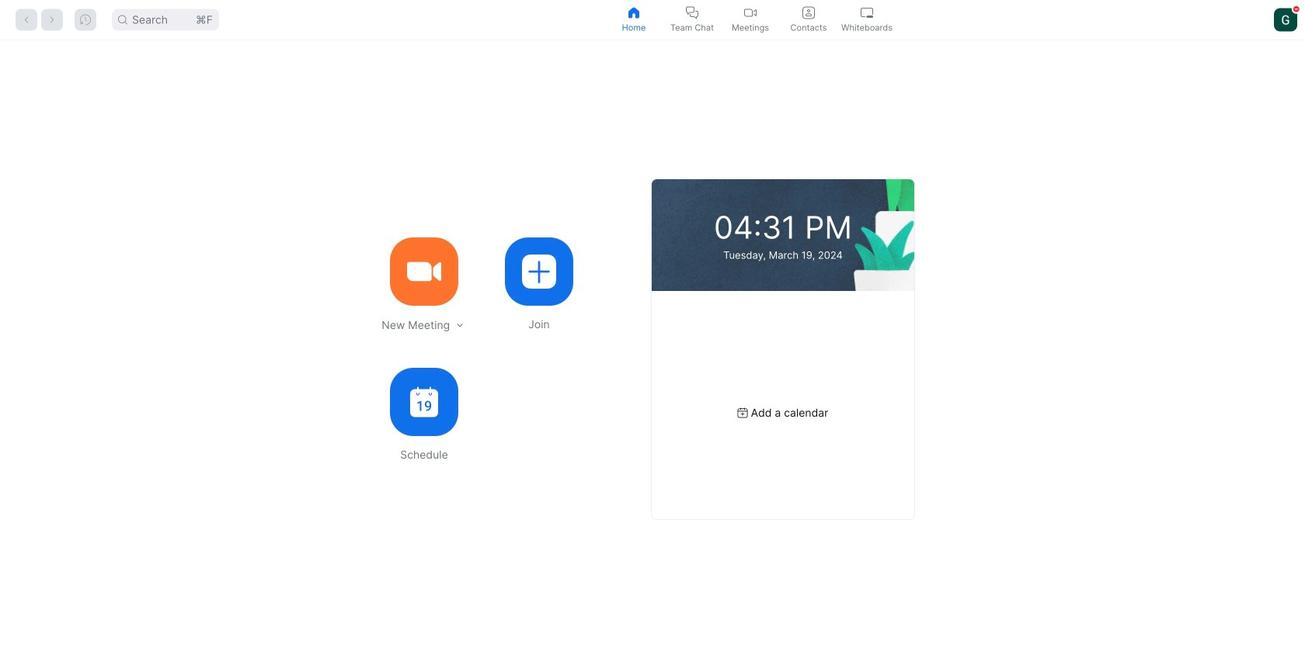Task type: locate. For each thing, give the bounding box(es) containing it.
chevron down small image
[[455, 320, 465, 331], [455, 320, 465, 331]]

tab list
[[605, 0, 896, 40]]

profile contact image
[[803, 7, 815, 19], [803, 7, 815, 19]]

schedule image
[[410, 387, 438, 418]]

home small image
[[628, 7, 640, 19], [628, 7, 640, 19]]

video on image
[[744, 7, 757, 19], [744, 7, 757, 19]]

do not disturb image
[[1294, 6, 1300, 12], [1294, 6, 1300, 12]]

video camera on image
[[407, 255, 441, 289]]

tab panel
[[0, 40, 1305, 659]]

video camera on image
[[407, 255, 441, 289]]

magnifier image
[[118, 15, 127, 24], [118, 15, 127, 24]]

calendar add calendar image
[[738, 408, 748, 418], [738, 408, 748, 418]]

team chat image
[[686, 7, 699, 19], [686, 7, 699, 19]]



Task type: describe. For each thing, give the bounding box(es) containing it.
whiteboard small image
[[861, 7, 873, 19]]

plus squircle image
[[522, 255, 556, 289]]

whiteboard small image
[[861, 7, 873, 19]]

plus squircle image
[[522, 255, 556, 289]]



Task type: vqa. For each thing, say whether or not it's contained in the screenshot.
Webinars
no



